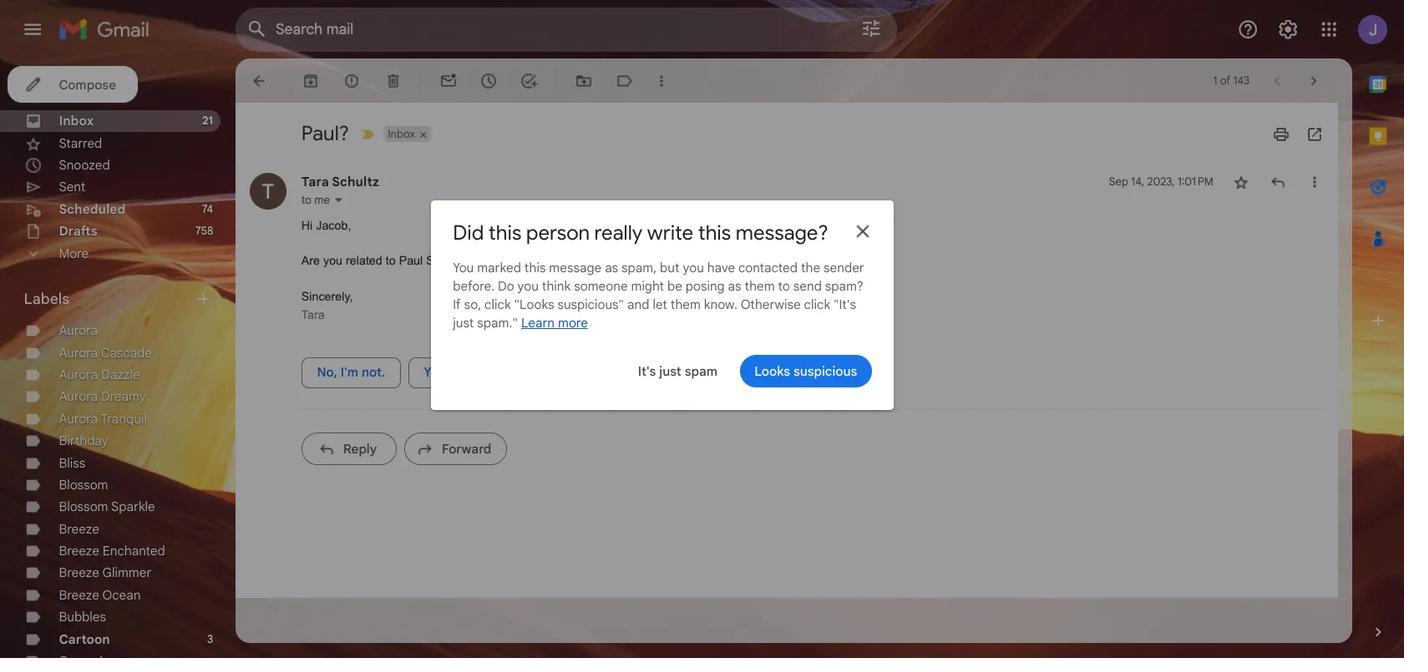 Task type: locate. For each thing, give the bounding box(es) containing it.
1 vertical spatial as
[[662, 253, 674, 268]]

0 vertical spatial them
[[677, 253, 705, 268]]

breeze link
[[53, 473, 90, 488]]

spam,
[[565, 236, 597, 251]]

search mail image
[[219, 12, 249, 42]]

this
[[444, 201, 474, 223], [635, 201, 665, 223], [477, 236, 496, 251]]

aurora down aurora link at the left top
[[53, 313, 89, 328]]

0 horizontal spatial inbox
[[53, 103, 85, 117]]

really
[[541, 201, 584, 223]]

inbox
[[53, 103, 85, 117], [353, 115, 378, 128]]

learn more link
[[474, 286, 535, 301]]

2 vertical spatial to
[[708, 253, 718, 268]]

0 vertical spatial as
[[550, 236, 562, 251]]

blossom
[[53, 433, 98, 448], [53, 453, 98, 468]]

to inside you marked this message as spam, but you have contacted the sender before. do you think someone might be posing as them to send spam? if so, click "looks suspicious" and let them know. otherwise click "it's just spam."
[[708, 253, 718, 268]]

breeze down blossom sparkle link
[[53, 473, 90, 488]]

None search field
[[214, 7, 815, 47]]

just right it's
[[600, 330, 620, 344]]

you right are
[[294, 231, 311, 243]]

be
[[607, 253, 620, 268]]

as up someone
[[550, 236, 562, 251]]

aurora dazzle link
[[53, 333, 127, 348]]

cartoon
[[53, 574, 100, 588]]

breeze down the breeze link
[[53, 494, 90, 508]]

to up otherwise
[[708, 253, 718, 268]]

spam
[[623, 330, 653, 344]]

inbox right important according to google magic. switch
[[353, 115, 378, 128]]

breeze up bubbles
[[53, 534, 90, 548]]

this up think
[[477, 236, 496, 251]]

1 horizontal spatial inbox
[[353, 115, 378, 128]]

you up the posing
[[621, 236, 640, 251]]

1 horizontal spatial click
[[731, 270, 755, 284]]

1 blossom from the top
[[53, 433, 98, 448]]

you marked this message as spam, but you have contacted the sender before. do you think someone might be posing as them to send spam? if so, click "looks suspicious" and let them know. otherwise click "it's just spam."
[[412, 236, 786, 301]]

1 vertical spatial blossom
[[53, 453, 98, 468]]

cascade inside aurora aurora cascade aurora dazzle aurora dreamy aurora tranquil birthday bliss blossom blossom sparkle breeze breeze enchanted breeze glimmer breeze ocean bubbles
[[92, 313, 138, 328]]

just down if
[[412, 286, 431, 301]]

0 horizontal spatial this
[[444, 201, 474, 223]]

learn more
[[474, 286, 535, 301]]

inbox inside button
[[353, 115, 378, 128]]

just inside you marked this message as spam, but you have contacted the sender before. do you think someone might be posing as them to send spam? if so, click "looks suspicious" and let them know. otherwise click "it's just spam."
[[412, 286, 431, 301]]

ocean
[[93, 534, 128, 548]]

advanced search options image
[[775, 9, 809, 43]]

aurora up "aurora dreamy" link
[[53, 333, 89, 348]]

cascade
[[92, 313, 138, 328], [53, 594, 100, 608]]

did this person really write this message?
[[412, 201, 753, 223]]

contacts image
[[1237, 201, 1270, 234]]

to left paul
[[351, 231, 360, 243]]

to left me
[[274, 175, 283, 188]]

2 aurora from the top
[[53, 313, 89, 328]]

them down contacted
[[677, 253, 705, 268]]

aurora up aurora cascade 'link'
[[53, 293, 89, 307]]

0 horizontal spatial you
[[294, 231, 311, 243]]

tara schultz
[[274, 158, 345, 172]]

did
[[412, 201, 440, 223]]

2 blossom from the top
[[53, 453, 98, 468]]

did this person really write this message? alert dialog
[[392, 182, 813, 373]]

0 vertical spatial blossom
[[53, 433, 98, 448]]

sparkle
[[101, 453, 141, 468]]

you up "looks
[[471, 253, 490, 268]]

click down the send
[[731, 270, 755, 284]]

tab list
[[1230, 53, 1277, 538]]

0 horizontal spatial as
[[550, 236, 562, 251]]

have
[[643, 236, 668, 251]]

posing
[[623, 253, 659, 268]]

3
[[188, 574, 194, 587]]

cascade down cartoon link
[[53, 594, 100, 608]]

3 breeze from the top
[[53, 514, 90, 528]]

to
[[274, 175, 283, 188], [351, 231, 360, 243], [708, 253, 718, 268]]

snoozed link
[[53, 143, 100, 157]]

send
[[721, 253, 747, 268]]

as down have in the left top of the page
[[662, 253, 674, 268]]

just
[[412, 286, 431, 301], [600, 330, 620, 344]]

scheduled
[[53, 183, 114, 197]]

you
[[294, 231, 311, 243], [621, 236, 640, 251], [471, 253, 490, 268]]

cartoon link
[[53, 574, 100, 588]]

get add-ons image
[[1237, 275, 1270, 308]]

important according to google magic. switch
[[326, 114, 343, 130]]

1 horizontal spatial just
[[600, 330, 620, 344]]

inbox up starred
[[53, 103, 85, 117]]

3 aurora from the top
[[53, 333, 89, 348]]

74
[[184, 184, 194, 196]]

spam."
[[434, 286, 471, 301]]

aurora dreamy link
[[53, 353, 133, 368]]

aurora up birthday link in the bottom left of the page
[[53, 373, 89, 388]]

1 horizontal spatial them
[[677, 253, 705, 268]]

are you related to paul simon?
[[274, 231, 427, 243]]

blossom sparkle link
[[53, 453, 141, 468]]

it's just spam button
[[567, 322, 666, 353]]

click up spam."
[[441, 270, 465, 284]]

cascade up 'dazzle'
[[92, 313, 138, 328]]

1 horizontal spatial to
[[351, 231, 360, 243]]

write
[[589, 201, 630, 223]]

blossom down blossom link
[[53, 453, 98, 468]]

scheduled link
[[53, 183, 114, 197]]

0 horizontal spatial to
[[274, 175, 283, 188]]

spam?
[[750, 253, 785, 268]]

2 horizontal spatial to
[[708, 253, 718, 268]]

1 vertical spatial just
[[600, 330, 620, 344]]

this up marked at the top
[[444, 201, 474, 223]]

labels
[[22, 264, 63, 281]]

0 horizontal spatial click
[[441, 270, 465, 284]]

think
[[493, 253, 519, 268]]

breeze
[[53, 473, 90, 488], [53, 494, 90, 508], [53, 514, 90, 528], [53, 534, 90, 548]]

just inside button
[[600, 330, 620, 344]]

5 aurora from the top
[[53, 373, 89, 388]]

2 horizontal spatial you
[[621, 236, 640, 251]]

this up have in the left top of the page
[[635, 201, 665, 223]]

bliss
[[53, 413, 78, 428]]

0 horizontal spatial just
[[412, 286, 431, 301]]

and
[[570, 270, 591, 284]]

schultz
[[302, 158, 345, 172]]

compose
[[53, 70, 106, 84]]

breeze up breeze ocean link
[[53, 514, 90, 528]]

birthday
[[53, 393, 98, 408]]

2 breeze from the top
[[53, 494, 90, 508]]

aurora link
[[53, 293, 89, 307]]

1 vertical spatial them
[[610, 270, 637, 284]]

did this person really write this message? heading
[[412, 201, 753, 223]]

0 vertical spatial just
[[412, 286, 431, 301]]

aurora down "aurora dazzle" link
[[53, 353, 89, 368]]

1 horizontal spatial this
[[477, 236, 496, 251]]

someone
[[522, 253, 571, 268]]

them
[[677, 253, 705, 268], [610, 270, 637, 284]]

them down be
[[610, 270, 637, 284]]

click
[[441, 270, 465, 284], [731, 270, 755, 284]]

aurora aurora cascade aurora dazzle aurora dreamy aurora tranquil birthday bliss blossom blossom sparkle breeze breeze enchanted breeze glimmer breeze ocean bubbles
[[53, 293, 150, 568]]

inbox for inbox button
[[353, 115, 378, 128]]

2 click from the left
[[731, 270, 755, 284]]

snoozed
[[53, 143, 100, 157]]

0 horizontal spatial them
[[610, 270, 637, 284]]

aurora cascade link
[[53, 313, 138, 328]]

1 horizontal spatial as
[[662, 253, 674, 268]]

if
[[412, 270, 419, 284]]

blossom down bliss
[[53, 433, 98, 448]]

so,
[[422, 270, 438, 284]]

breeze enchanted link
[[53, 494, 150, 508]]

inbox inside labels navigation
[[53, 103, 85, 117]]

it's just spam
[[580, 330, 653, 344]]

0 vertical spatial cascade
[[92, 313, 138, 328]]

inbox link
[[53, 103, 85, 117]]

marked
[[434, 236, 474, 251]]

1 breeze from the top
[[53, 473, 90, 488]]

inbox button
[[349, 114, 379, 129]]

might
[[574, 253, 604, 268]]



Task type: vqa. For each thing, say whether or not it's contained in the screenshot.
-
no



Task type: describe. For each thing, give the bounding box(es) containing it.
sent link
[[53, 163, 78, 177]]

bubbles link
[[53, 554, 96, 568]]

contacts tab
[[1237, 201, 1270, 234]]

jacob,
[[287, 199, 319, 211]]

paul
[[363, 231, 385, 243]]

suspicious"
[[507, 270, 567, 284]]

you
[[412, 236, 431, 251]]

21
[[184, 103, 194, 116]]

dreamy
[[92, 353, 133, 368]]

but
[[600, 236, 618, 251]]

"it's
[[758, 270, 779, 284]]

snooze image
[[436, 65, 453, 82]]

sender
[[749, 236, 786, 251]]

143
[[1122, 67, 1137, 80]]

glimmer
[[93, 514, 138, 528]]

blossom link
[[53, 433, 98, 448]]

breeze glimmer link
[[53, 514, 138, 528]]

sent
[[53, 163, 78, 177]]

tara
[[274, 158, 299, 172]]

tranquil
[[91, 373, 134, 388]]

more
[[53, 223, 81, 238]]

dazzle
[[92, 333, 127, 348]]

1 aurora from the top
[[53, 293, 89, 307]]

birthday link
[[53, 393, 98, 408]]

0 vertical spatial to
[[274, 175, 283, 188]]

1 horizontal spatial you
[[471, 253, 490, 268]]

bliss link
[[53, 413, 78, 428]]

simon?
[[388, 231, 424, 243]]

breeze ocean link
[[53, 534, 128, 548]]

paul?
[[274, 110, 317, 133]]

do
[[453, 253, 468, 268]]

archive image
[[274, 65, 291, 82]]

1 click from the left
[[441, 270, 465, 284]]

starred
[[53, 123, 93, 137]]

back to inbox image
[[227, 65, 244, 82]]

get add-ons tab
[[1237, 275, 1270, 308]]

message?
[[669, 201, 753, 223]]

know.
[[640, 270, 671, 284]]

compose button
[[7, 60, 126, 94]]

more button
[[0, 220, 201, 241]]

report spam image
[[312, 65, 328, 82]]

1 vertical spatial cascade
[[53, 594, 100, 608]]

contacted
[[671, 236, 725, 251]]

4 breeze from the top
[[53, 534, 90, 548]]

before.
[[412, 253, 450, 268]]

older image
[[1187, 65, 1203, 82]]

"looks
[[468, 270, 504, 284]]

758
[[178, 204, 194, 217]]

cascade link
[[53, 594, 100, 608]]

add to tasks image
[[473, 65, 489, 82]]

drafts link
[[53, 203, 89, 217]]

hi jacob,
[[274, 199, 322, 211]]

settings image
[[1162, 17, 1182, 37]]

more
[[507, 286, 535, 301]]

hi
[[274, 199, 284, 211]]

sincerely,
[[274, 264, 324, 276]]

2 horizontal spatial this
[[635, 201, 665, 223]]

me
[[286, 175, 300, 188]]

it's
[[580, 330, 597, 344]]

drafts
[[53, 203, 89, 217]]

otherwise
[[673, 270, 728, 284]]

learn
[[474, 286, 504, 301]]

labels navigation
[[0, 53, 214, 658]]

starred snoozed sent
[[53, 123, 100, 177]]

inbox for inbox link
[[53, 103, 85, 117]]

are
[[274, 231, 291, 243]]

let
[[594, 270, 607, 284]]

delete image
[[349, 65, 366, 82]]

labels heading
[[22, 264, 177, 281]]

main menu image
[[20, 17, 40, 37]]

aurora tranquil link
[[53, 373, 134, 388]]

starred link
[[53, 123, 93, 137]]

to me
[[274, 175, 300, 188]]

1 vertical spatial to
[[351, 231, 360, 243]]

4 aurora from the top
[[53, 353, 89, 368]]

enchanted
[[93, 494, 150, 508]]

message
[[499, 236, 547, 251]]

bubbles
[[53, 554, 96, 568]]

this inside you marked this message as spam, but you have contacted the sender before. do you think someone might be posing as them to send spam? if so, click "looks suspicious" and let them know. otherwise click "it's just spam."
[[477, 236, 496, 251]]

the
[[728, 236, 746, 251]]



